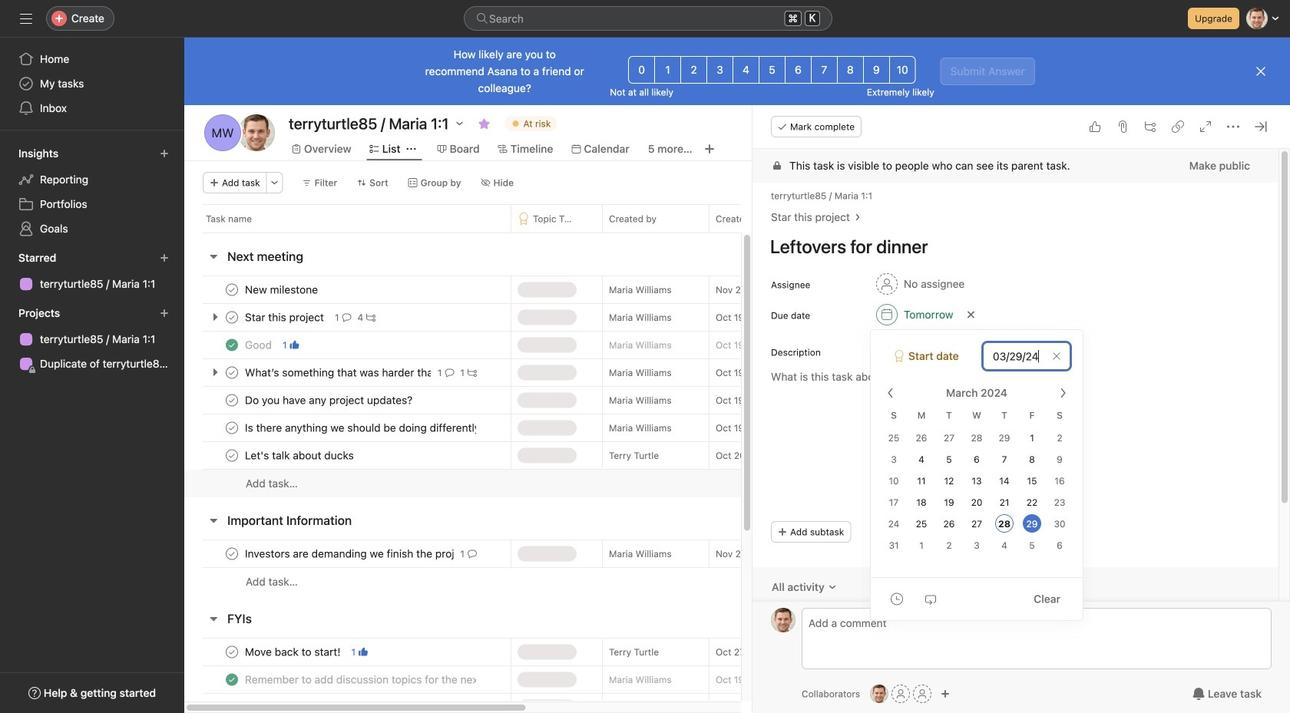 Task type: vqa. For each thing, say whether or not it's contained in the screenshot.
Due date text box
yes



Task type: locate. For each thing, give the bounding box(es) containing it.
insights element
[[0, 140, 184, 244]]

2 mark complete image from the top
[[223, 643, 241, 662]]

0 vertical spatial completed image
[[223, 671, 241, 690]]

completed image
[[223, 671, 241, 690], [223, 699, 241, 714]]

Mark complete checkbox
[[223, 364, 241, 382], [223, 545, 241, 564]]

1 task name text field from the top
[[242, 310, 329, 325]]

5 mark complete image from the top
[[223, 419, 241, 438]]

Search tasks, projects, and more text field
[[464, 6, 833, 31]]

1 vertical spatial collapse task list for this group image
[[207, 515, 220, 527]]

1 vertical spatial mark complete image
[[223, 643, 241, 662]]

1 comment image
[[342, 313, 352, 322], [468, 550, 477, 559]]

1 mark complete image from the top
[[223, 281, 241, 299]]

1 vertical spatial completed checkbox
[[223, 699, 241, 714]]

1 task name text field from the top
[[242, 282, 323, 298]]

1 mark complete checkbox from the top
[[223, 281, 241, 299]]

2 collapse task list for this group image from the top
[[207, 515, 220, 527]]

1 horizontal spatial 1 like. you liked this task image
[[359, 648, 368, 657]]

6 task name text field from the top
[[242, 700, 477, 714]]

1 like. you liked this task image inside "good" cell
[[290, 341, 299, 350]]

4 task name text field from the top
[[242, 448, 359, 464]]

remember to add discussion topics for the next meeting cell
[[184, 666, 511, 695], [184, 694, 511, 714]]

row
[[184, 204, 1086, 233], [203, 232, 1067, 234], [184, 276, 1086, 304], [184, 331, 1086, 360], [184, 359, 1086, 387], [184, 386, 1086, 415], [184, 414, 1086, 443], [184, 442, 1086, 470], [184, 469, 1086, 498], [184, 540, 1086, 569], [184, 568, 1086, 596], [184, 638, 1086, 667], [184, 666, 1086, 695], [184, 694, 1086, 714]]

0 horizontal spatial 1 like. you liked this task image
[[290, 341, 299, 350]]

mark complete image inside new milestone cell
[[223, 281, 241, 299]]

clear due date image
[[967, 310, 976, 320], [1053, 352, 1062, 361]]

Task name text field
[[242, 282, 323, 298], [242, 393, 417, 408], [242, 421, 477, 436], [242, 547, 454, 562], [242, 673, 477, 688]]

mark complete image for task name text field within new milestone cell
[[223, 281, 241, 299]]

6 mark complete image from the top
[[223, 545, 241, 564]]

mark complete checkbox for task name text field in do you have any project updates? cell
[[223, 391, 241, 410]]

Completed checkbox
[[223, 336, 241, 355], [223, 699, 241, 714]]

task name text field inside star this project cell
[[242, 310, 329, 325]]

completed checkbox for move back to start! 'cell'
[[223, 699, 241, 714]]

mark complete checkbox for task name text box in the move back to start! 'cell'
[[223, 643, 241, 662]]

task name text field inside what's something that was harder than expected? "cell"
[[242, 365, 432, 381]]

let's talk about ducks cell
[[184, 442, 511, 470]]

collapse task list for this group image
[[207, 250, 220, 263], [207, 515, 220, 527]]

main content
[[753, 149, 1279, 714]]

1 like. you liked this task image for completed icon
[[290, 341, 299, 350]]

task name text field inside investors are demanding we finish the project soon!! cell
[[242, 547, 454, 562]]

1 horizontal spatial clear due date image
[[1053, 352, 1062, 361]]

starred element
[[0, 244, 184, 300]]

mark complete image for let's talk about ducks cell
[[223, 447, 241, 465]]

mark complete checkbox inside is there anything we should be doing differently? cell
[[223, 419, 241, 438]]

1 collapse task list for this group image from the top
[[207, 250, 220, 263]]

1 remember to add discussion topics for the next meeting cell from the top
[[184, 666, 511, 695]]

mark complete image
[[223, 447, 241, 465], [223, 643, 241, 662]]

option group
[[629, 56, 916, 84]]

0 vertical spatial completed checkbox
[[223, 336, 241, 355]]

all activity image
[[828, 583, 837, 592]]

add or remove collaborators image
[[871, 685, 889, 704], [941, 690, 951, 699]]

5 mark complete checkbox from the top
[[223, 447, 241, 465]]

more actions for this task image
[[1228, 121, 1240, 133]]

1 vertical spatial mark complete checkbox
[[223, 545, 241, 564]]

2 mark complete checkbox from the top
[[223, 308, 241, 327]]

mark complete checkbox for task name text box inside the let's talk about ducks cell
[[223, 447, 241, 465]]

mark complete checkbox inside let's talk about ducks cell
[[223, 447, 241, 465]]

0 horizontal spatial 1 comment image
[[342, 313, 352, 322]]

task name text field for first completed image from the bottom of the header fyis tree grid
[[242, 700, 477, 714]]

task name text field for completed icon
[[242, 338, 277, 353]]

attachments: add a file to this task, leftovers for dinner image
[[1117, 121, 1129, 133]]

completed checkbox for new milestone cell
[[223, 336, 241, 355]]

0 vertical spatial mark complete checkbox
[[223, 364, 241, 382]]

is there anything we should be doing differently? cell
[[184, 414, 511, 443]]

mark complete image inside move back to start! 'cell'
[[223, 643, 241, 662]]

2 mark complete checkbox from the top
[[223, 545, 241, 564]]

header important information tree grid
[[184, 540, 1086, 596]]

mark complete image inside let's talk about ducks cell
[[223, 447, 241, 465]]

leftovers for dinner dialog
[[753, 105, 1291, 714]]

1 completed checkbox from the top
[[223, 336, 241, 355]]

header next meeting tree grid
[[184, 276, 1086, 498]]

1 vertical spatial 1 like. you liked this task image
[[359, 648, 368, 657]]

0 vertical spatial 1 like. you liked this task image
[[290, 341, 299, 350]]

do you have any project updates? cell
[[184, 386, 511, 415]]

5 task name text field from the top
[[242, 673, 477, 688]]

2 task name text field from the top
[[242, 393, 417, 408]]

completed checkbox inside "good" cell
[[223, 336, 241, 355]]

1 like. you liked this task image
[[290, 341, 299, 350], [359, 648, 368, 657]]

mark complete image for move back to start! 'cell'
[[223, 643, 241, 662]]

1 mark complete image from the top
[[223, 447, 241, 465]]

1 completed image from the top
[[223, 671, 241, 690]]

None radio
[[655, 56, 682, 84], [707, 56, 734, 84], [733, 56, 760, 84], [759, 56, 786, 84], [785, 56, 812, 84], [811, 56, 838, 84], [837, 56, 864, 84], [863, 56, 890, 84], [890, 56, 916, 84], [655, 56, 682, 84], [707, 56, 734, 84], [733, 56, 760, 84], [759, 56, 786, 84], [785, 56, 812, 84], [811, 56, 838, 84], [837, 56, 864, 84], [863, 56, 890, 84], [890, 56, 916, 84]]

next month image
[[1057, 387, 1070, 400]]

expand subtask list for the task what's something that was harder than expected? image
[[209, 366, 221, 379]]

mark complete checkbox inside move back to start! 'cell'
[[223, 643, 241, 662]]

None radio
[[629, 56, 656, 84], [681, 56, 708, 84], [629, 56, 656, 84], [681, 56, 708, 84]]

4 mark complete image from the top
[[223, 391, 241, 410]]

1 like. you liked this task image inside move back to start! 'cell'
[[359, 648, 368, 657]]

Completed checkbox
[[223, 671, 241, 690]]

0 vertical spatial mark complete image
[[223, 447, 241, 465]]

copy task link image
[[1172, 121, 1185, 133]]

0 vertical spatial clear due date image
[[967, 310, 976, 320]]

1 vertical spatial clear due date image
[[1053, 352, 1062, 361]]

task name text field inside do you have any project updates? cell
[[242, 393, 417, 408]]

mark complete checkbox inside new milestone cell
[[223, 281, 241, 299]]

mark complete checkbox inside do you have any project updates? cell
[[223, 391, 241, 410]]

mark complete image for task name text field within is there anything we should be doing differently? cell
[[223, 419, 241, 438]]

1 vertical spatial completed image
[[223, 699, 241, 714]]

Mark complete checkbox
[[223, 281, 241, 299], [223, 308, 241, 327], [223, 391, 241, 410], [223, 419, 241, 438], [223, 447, 241, 465], [223, 643, 241, 662]]

mark complete image
[[223, 281, 241, 299], [223, 308, 241, 327], [223, 364, 241, 382], [223, 391, 241, 410], [223, 419, 241, 438], [223, 545, 241, 564]]

3 task name text field from the top
[[242, 365, 432, 381]]

6 mark complete checkbox from the top
[[223, 643, 241, 662]]

open user profile image
[[771, 609, 796, 633]]

task name text field inside move back to start! 'cell'
[[242, 645, 345, 660]]

Due date text field
[[983, 343, 1071, 370]]

0 vertical spatial 1 comment image
[[342, 313, 352, 322]]

new milestone cell
[[184, 276, 511, 304]]

collapse task list for this group image for mark complete image within new milestone cell
[[207, 250, 220, 263]]

global element
[[0, 38, 184, 130]]

3 mark complete image from the top
[[223, 364, 241, 382]]

Task name text field
[[242, 310, 329, 325], [242, 338, 277, 353], [242, 365, 432, 381], [242, 448, 359, 464], [242, 645, 345, 660], [242, 700, 477, 714]]

3 task name text field from the top
[[242, 421, 477, 436]]

2 remember to add discussion topics for the next meeting cell from the top
[[184, 694, 511, 714]]

task name text field for is there anything we should be doing differently? cell
[[242, 421, 477, 436]]

mark complete checkbox inside what's something that was harder than expected? "cell"
[[223, 364, 241, 382]]

5 task name text field from the top
[[242, 645, 345, 660]]

4 task name text field from the top
[[242, 547, 454, 562]]

0 horizontal spatial clear due date image
[[967, 310, 976, 320]]

1 vertical spatial 1 comment image
[[468, 550, 477, 559]]

previous month image
[[885, 387, 897, 400]]

mark complete image inside do you have any project updates? cell
[[223, 391, 241, 410]]

mark complete image inside is there anything we should be doing differently? cell
[[223, 419, 241, 438]]

4 mark complete checkbox from the top
[[223, 419, 241, 438]]

task name text field inside "good" cell
[[242, 338, 277, 353]]

task name text field inside new milestone cell
[[242, 282, 323, 298]]

mark complete image inside investors are demanding we finish the project soon!! cell
[[223, 545, 241, 564]]

None field
[[464, 6, 833, 31]]

add subtask image
[[1145, 121, 1157, 133]]

1 mark complete checkbox from the top
[[223, 364, 241, 382]]

add time image
[[891, 594, 904, 606]]

0 vertical spatial collapse task list for this group image
[[207, 250, 220, 263]]

task name text field for mark complete icon in let's talk about ducks cell
[[242, 448, 359, 464]]

task name text field inside let's talk about ducks cell
[[242, 448, 359, 464]]

task name text field inside is there anything we should be doing differently? cell
[[242, 421, 477, 436]]

projects element
[[0, 300, 184, 380]]

2 task name text field from the top
[[242, 338, 277, 353]]

2 completed checkbox from the top
[[223, 699, 241, 714]]

full screen image
[[1200, 121, 1212, 133]]

1 horizontal spatial 1 comment image
[[468, 550, 477, 559]]

3 mark complete checkbox from the top
[[223, 391, 241, 410]]



Task type: describe. For each thing, give the bounding box(es) containing it.
1 comment image inside investors are demanding we finish the project soon!! cell
[[468, 550, 477, 559]]

mark complete checkbox for task name text field within new milestone cell
[[223, 281, 241, 299]]

star this project cell
[[184, 303, 511, 332]]

more actions image
[[270, 178, 279, 187]]

remove from starred image
[[478, 118, 491, 130]]

mark complete image for task name text field in do you have any project updates? cell
[[223, 391, 241, 410]]

mark complete image for task name text field inside the investors are demanding we finish the project soon!! cell
[[223, 545, 241, 564]]

clear due date image inside main content
[[967, 310, 976, 320]]

collapse task list for this group image for mark complete image within investors are demanding we finish the project soon!! cell
[[207, 515, 220, 527]]

task name text field for investors are demanding we finish the project soon!! cell
[[242, 547, 454, 562]]

2 mark complete image from the top
[[223, 308, 241, 327]]

mark complete checkbox inside investors are demanding we finish the project soon!! cell
[[223, 545, 241, 564]]

task name text field for mark complete icon inside the move back to start! 'cell'
[[242, 645, 345, 660]]

Task Name text field
[[761, 229, 1261, 264]]

expand subtask list for the task star this project image
[[209, 311, 221, 323]]

header fyis tree grid
[[184, 638, 1086, 714]]

collapse task list for this group image
[[207, 613, 220, 625]]

new project or portfolio image
[[160, 309, 169, 318]]

move back to start! cell
[[184, 638, 511, 667]]

4 subtasks image
[[367, 313, 376, 322]]

investors are demanding we finish the project soon!! cell
[[184, 540, 511, 569]]

what's something that was harder than expected? cell
[[184, 359, 511, 387]]

set to repeat image
[[925, 594, 937, 606]]

mark complete checkbox inside star this project cell
[[223, 308, 241, 327]]

task name text field for do you have any project updates? cell
[[242, 393, 417, 408]]

mark complete checkbox for task name text field within is there anything we should be doing differently? cell
[[223, 419, 241, 438]]

add items to starred image
[[160, 254, 169, 263]]

close details image
[[1255, 121, 1268, 133]]

1 horizontal spatial add or remove collaborators image
[[941, 690, 951, 699]]

0 likes. click to like this task image
[[1089, 121, 1102, 133]]

0 horizontal spatial add or remove collaborators image
[[871, 685, 889, 704]]

good cell
[[184, 331, 511, 360]]

hide sidebar image
[[20, 12, 32, 25]]

1 like. you liked this task image for mark complete icon inside the move back to start! 'cell'
[[359, 648, 368, 657]]

creation date for remember to add discussion topics for the next meeting cell
[[709, 694, 817, 714]]

dismiss image
[[1255, 65, 1268, 78]]

main content inside leftovers for dinner dialog
[[753, 149, 1279, 714]]

task name text field for new milestone cell
[[242, 282, 323, 298]]

tab actions image
[[407, 144, 416, 154]]

2 completed image from the top
[[223, 699, 241, 714]]

new insights image
[[160, 149, 169, 158]]

completed image
[[223, 336, 241, 355]]

task name text field inside header fyis tree grid
[[242, 673, 477, 688]]



